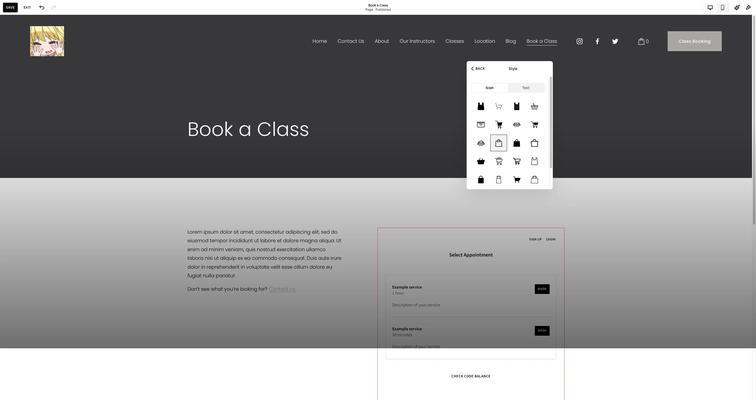 Task type: vqa. For each thing, say whether or not it's contained in the screenshot.
bottommost Pages
yes



Task type: locate. For each thing, give the bounding box(es) containing it.
text
[[523, 86, 530, 90]]

a up published
[[377, 3, 379, 7]]

book up ·
[[369, 3, 377, 7]]

style
[[509, 66, 518, 71]]

a for book a class page · published
[[377, 3, 379, 7]]

0 vertical spatial a
[[377, 3, 379, 7]]

they're
[[56, 169, 67, 173]]

not for not linked is empty
[[30, 196, 35, 200]]

stroke 9 image
[[513, 158, 521, 165]]

0 vertical spatial class
[[380, 3, 388, 7]]

stroke-4 element
[[509, 117, 526, 133]]

1 horizontal spatial a
[[377, 3, 379, 7]]

home inside home button
[[10, 10, 21, 14]]

demo down the navigation
[[32, 57, 41, 61]]

page
[[366, 7, 374, 11]]

can
[[60, 178, 66, 182]]

stroke-11 element
[[491, 172, 508, 188]]

version 7.1
[[9, 265, 24, 269]]

save button
[[3, 3, 18, 12]]

class inside book a class "button"
[[32, 140, 42, 145]]

learn
[[32, 182, 41, 186]]

demo right blog in the top left of the page
[[29, 129, 39, 133]]

·
[[374, 7, 375, 11]]

class for book a class
[[32, 140, 42, 145]]

1 vertical spatial pages
[[23, 238, 34, 243]]

pages up tools
[[23, 238, 34, 243]]

stroke-10 element
[[527, 153, 543, 170]]

solid 5 image
[[478, 158, 485, 165]]

class up published
[[380, 3, 388, 7]]

appear
[[68, 173, 78, 177]]

1 vertical spatial home
[[19, 57, 30, 62]]

back button
[[470, 63, 487, 75]]

published
[[376, 7, 391, 11]]

a inside book a class page · published
[[377, 3, 379, 7]]

stroke-6 element
[[491, 135, 508, 152]]

tab list
[[705, 3, 730, 12], [472, 84, 545, 92]]

0 horizontal spatial tab list
[[472, 84, 545, 92]]

these
[[9, 169, 18, 173]]

0 vertical spatial tab list
[[705, 3, 730, 12]]

book down blog in the top left of the page
[[19, 140, 28, 145]]

0 vertical spatial not
[[9, 158, 16, 163]]

book
[[369, 3, 377, 7], [19, 140, 28, 145]]

class
[[380, 3, 388, 7], [32, 140, 42, 145]]

solid 1 image
[[513, 103, 521, 110]]

0 vertical spatial demo
[[32, 57, 41, 61]]

1 horizontal spatial book
[[369, 3, 377, 7]]

0 horizontal spatial linked
[[17, 158, 31, 163]]

blog
[[19, 128, 27, 133]]

but
[[46, 173, 51, 177]]

not up these
[[9, 158, 16, 163]]

add a new page to the "not linked" navigation group image
[[66, 157, 72, 163]]

text button
[[508, 84, 545, 92]]

linked up pages on the top left of page
[[17, 158, 31, 163]]

solid 4 image
[[513, 139, 521, 147]]

1 vertical spatial not
[[30, 196, 35, 200]]

linked for not linked
[[17, 158, 31, 163]]

0 horizontal spatial book
[[19, 140, 28, 145]]

1 vertical spatial class
[[32, 140, 42, 145]]

website
[[9, 250, 23, 255]]

book a class page · published
[[366, 3, 391, 11]]

0 horizontal spatial a
[[29, 140, 31, 145]]

1 vertical spatial demo
[[29, 129, 39, 133]]

home down save on the top left of the page
[[10, 10, 21, 14]]

0 vertical spatial home
[[10, 10, 21, 14]]

class down blog demo
[[32, 140, 42, 145]]

1 horizontal spatial linked
[[36, 196, 45, 200]]

exit
[[24, 5, 31, 9]]

demo for home
[[32, 57, 41, 61]]

book inside "button"
[[19, 140, 28, 145]]

a inside "button"
[[29, 140, 31, 145]]

stroke 6 image
[[496, 139, 503, 147]]

class for book a class page · published
[[380, 3, 388, 7]]

home
[[10, 10, 21, 14], [19, 57, 30, 62]]

demo inside blog demo
[[29, 129, 39, 133]]

book for book a class page · published
[[369, 3, 377, 7]]

linked
[[17, 158, 31, 163], [36, 196, 45, 200]]

1 vertical spatial tab list
[[472, 84, 545, 92]]

0 horizontal spatial not
[[9, 158, 16, 163]]

also
[[67, 178, 73, 182]]

0 vertical spatial linked
[[17, 158, 31, 163]]

blog demo
[[19, 128, 39, 133]]

not
[[9, 158, 16, 163], [30, 196, 35, 200]]

home demo
[[19, 57, 41, 62]]

solid 3 image
[[531, 121, 539, 129]]

exit button
[[21, 3, 34, 12]]

solid-2 element
[[491, 117, 508, 133]]

don't
[[59, 173, 67, 177]]

linked for not linked is empty
[[36, 196, 45, 200]]

0 vertical spatial pages
[[9, 25, 31, 34]]

a
[[377, 3, 379, 7], [29, 140, 31, 145]]

unless
[[45, 169, 55, 173]]

icon button
[[472, 84, 508, 92]]

main navigation
[[9, 45, 42, 50]]

1 vertical spatial a
[[29, 140, 31, 145]]

are
[[29, 169, 34, 173]]

1 horizontal spatial class
[[380, 3, 388, 7]]

stroke-3 element
[[473, 117, 490, 133]]

pages up main navigation
[[9, 25, 31, 34]]

demo inside 'home demo'
[[32, 57, 41, 61]]

is
[[46, 196, 48, 200]]

0 vertical spatial book
[[369, 3, 377, 7]]

website tools
[[9, 250, 34, 255]]

stroke 8 image
[[496, 158, 503, 165]]

1 vertical spatial linked
[[36, 196, 45, 200]]

in
[[9, 178, 12, 182]]

demo for blog
[[29, 129, 39, 133]]

demo
[[32, 57, 41, 61], [29, 129, 39, 133]]

utilities
[[9, 227, 24, 233]]

0 horizontal spatial class
[[32, 140, 42, 145]]

system pages button
[[9, 234, 79, 246]]

them.
[[23, 182, 31, 186]]

1 vertical spatial book
[[19, 140, 28, 145]]

book for book a class
[[19, 140, 28, 145]]

discover
[[9, 182, 22, 186]]

stroke 1 image
[[496, 103, 503, 110]]

solid-1 element
[[509, 98, 526, 115]]

the
[[12, 178, 17, 182]]

list box
[[467, 98, 549, 208]]

home for home demo
[[19, 57, 30, 62]]

not left "is"
[[30, 196, 35, 200]]

pages inside system pages button
[[23, 238, 34, 243]]

not linked
[[9, 158, 31, 163]]

home down main navigation
[[19, 57, 30, 62]]

stroke-1 element
[[491, 98, 508, 115]]

website tools button
[[9, 247, 79, 258]]

class inside book a class page · published
[[380, 3, 388, 7]]

save
[[6, 5, 15, 9]]

linked left "is"
[[36, 196, 45, 200]]

icon
[[486, 86, 494, 90]]

solid-5 element
[[473, 153, 490, 170]]

a down blog demo
[[29, 140, 31, 145]]

1 horizontal spatial not
[[30, 196, 35, 200]]

pages
[[9, 25, 31, 34], [23, 238, 34, 243]]

book inside book a class page · published
[[369, 3, 377, 7]]

solid-7 element
[[509, 172, 526, 188]]

7.1
[[21, 265, 24, 269]]

stroke-8 element
[[491, 153, 508, 170]]



Task type: describe. For each thing, give the bounding box(es) containing it.
1 horizontal spatial tab list
[[705, 3, 730, 12]]

home for home
[[10, 10, 21, 14]]

stroke-12 element
[[527, 172, 543, 188]]

not linked is empty
[[30, 196, 58, 200]]

password-
[[13, 173, 29, 177]]

stroke 5 image
[[478, 139, 485, 147]]

solid-6 element
[[473, 172, 490, 188]]

navigation
[[20, 45, 42, 50]]

stroke-7 element
[[527, 135, 543, 152]]

solid 7 image
[[513, 176, 521, 184]]

protected,
[[29, 173, 45, 177]]

solid 2 image
[[496, 121, 503, 129]]

main
[[9, 45, 19, 50]]

learn more link
[[32, 182, 50, 186]]

these pages are public unless they're disabled or password-protected, but they don't appear in the navigation. search engines can also discover them.
[[9, 169, 81, 186]]

tools
[[24, 250, 34, 255]]

system
[[9, 238, 22, 243]]

solid-3 element
[[527, 117, 543, 133]]

home button
[[0, 6, 27, 18]]

more
[[42, 182, 50, 186]]

a for book a class
[[29, 140, 31, 145]]

learn more
[[32, 182, 50, 186]]

stroke 12 image
[[531, 176, 539, 184]]

search
[[36, 178, 46, 182]]

book a class
[[19, 140, 42, 145]]

disabled
[[67, 169, 81, 173]]

they
[[52, 173, 58, 177]]

pages
[[19, 169, 29, 173]]

stroke-9 element
[[509, 153, 526, 170]]

stroke 2 image
[[531, 103, 539, 110]]

system pages
[[9, 238, 34, 243]]

public
[[35, 169, 45, 173]]

not for not linked
[[9, 158, 16, 163]]

tab list containing icon
[[472, 84, 545, 92]]

stroke-2 element
[[527, 98, 543, 115]]

stroke 3 image
[[478, 121, 485, 129]]

solid-8 element
[[473, 98, 490, 115]]

version
[[9, 265, 20, 269]]

stroke 7 image
[[531, 139, 539, 147]]

or
[[9, 173, 12, 177]]

solid-4 element
[[509, 135, 526, 152]]

solid 6 image
[[478, 176, 485, 184]]

stroke-5 element
[[473, 135, 490, 152]]

stroke 10 image
[[531, 158, 539, 165]]

engines
[[47, 178, 59, 182]]

stroke 11 image
[[496, 176, 503, 184]]

stroke 4 image
[[513, 121, 521, 129]]

book a class button
[[0, 136, 88, 148]]

solid 8 image
[[478, 103, 485, 110]]

navigation.
[[18, 178, 35, 182]]

back
[[476, 66, 486, 71]]

empty
[[49, 196, 58, 200]]



